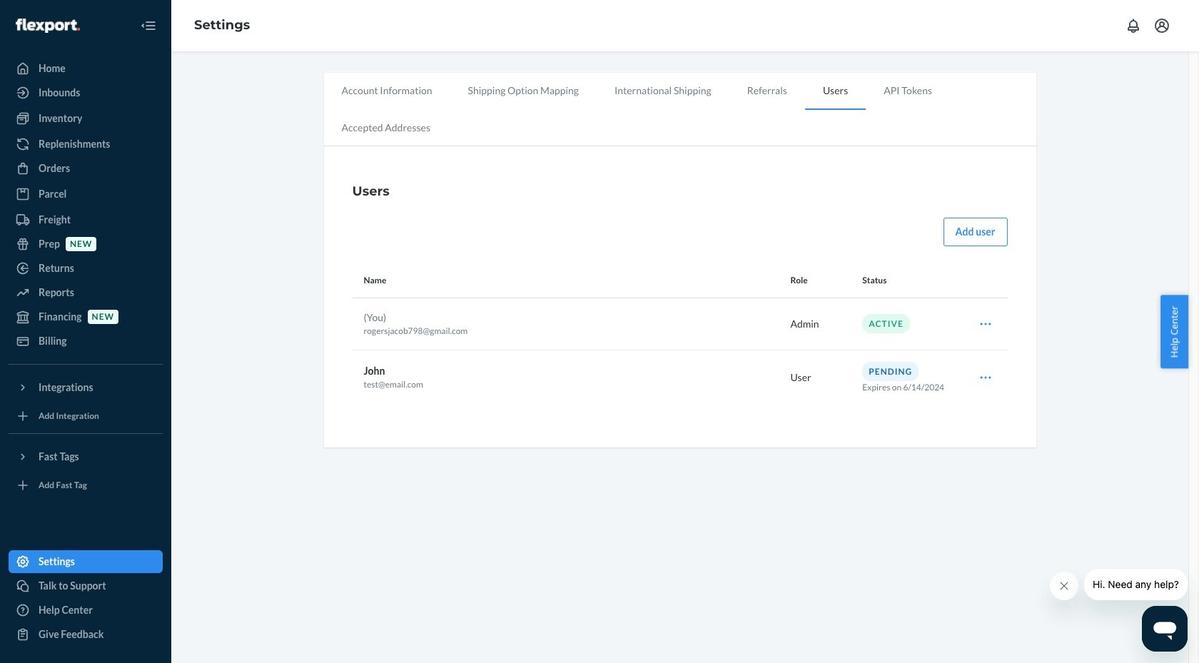 Task type: describe. For each thing, give the bounding box(es) containing it.
open account menu image
[[1154, 17, 1171, 34]]



Task type: vqa. For each thing, say whether or not it's contained in the screenshot.
Flexport Logo
yes



Task type: locate. For each thing, give the bounding box(es) containing it.
open notifications image
[[1126, 17, 1143, 34]]

tab list
[[324, 73, 1037, 146]]

tab
[[324, 73, 450, 109], [450, 73, 597, 109], [597, 73, 730, 109], [730, 73, 806, 109], [806, 73, 867, 110], [867, 73, 951, 109], [324, 110, 449, 146]]

close navigation image
[[140, 17, 157, 34]]

flexport logo image
[[16, 18, 80, 33]]



